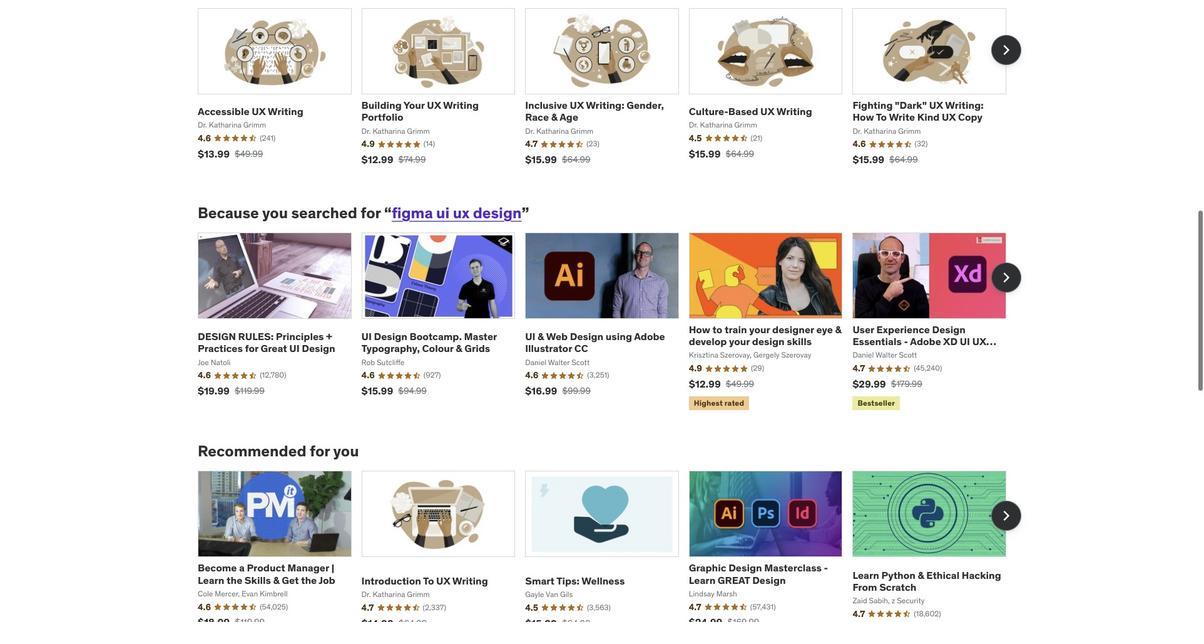 Task type: vqa. For each thing, say whether or not it's contained in the screenshot.
RATINGS)
no



Task type: describe. For each thing, give the bounding box(es) containing it.
& inside ui & web design using adobe illustrator cc
[[538, 331, 544, 343]]

your right to
[[729, 336, 750, 348]]

smart tips: wellness
[[525, 575, 625, 588]]

design right great
[[752, 574, 786, 587]]

learn python & ethical hacking from scratch
[[853, 569, 1001, 594]]

inclusive ux writing: gender, race & age
[[525, 99, 664, 123]]

0 vertical spatial design
[[473, 203, 522, 223]]

0 vertical spatial you
[[262, 203, 288, 223]]

smart tips: wellness link
[[525, 575, 625, 588]]

gender,
[[627, 99, 664, 111]]

inclusive
[[525, 99, 568, 111]]

your
[[403, 99, 425, 111]]

culture-based ux writing link
[[689, 105, 812, 117]]

ui inside "design rules: principles + practices for great ui design"
[[289, 343, 300, 355]]

design right 'experience'
[[932, 324, 966, 336]]

ux inside building your ux writing portfolio
[[427, 99, 441, 111]]

bootcamp.
[[410, 331, 462, 343]]

master
[[464, 331, 497, 343]]

adobe for -
[[910, 336, 941, 348]]

"
[[522, 203, 529, 223]]

& inside become a product manager | learn the skills & get the job
[[273, 574, 280, 587]]

rules:
[[238, 331, 274, 343]]

|
[[331, 562, 334, 575]]

user experience design essentials - adobe xd ui ux design
[[853, 324, 986, 360]]

colour
[[422, 343, 454, 355]]

skills
[[787, 336, 812, 348]]

2 the from the left
[[301, 574, 317, 587]]

race
[[525, 111, 549, 123]]

portfolio
[[361, 111, 403, 123]]

learn inside learn python & ethical hacking from scratch
[[853, 569, 879, 582]]

principles
[[276, 331, 324, 343]]

introduction to ux writing link
[[361, 575, 488, 588]]

ui design bootcamp. master typography, colour & grids link
[[361, 331, 497, 355]]

carousel element for recommended for you
[[198, 471, 1021, 623]]

xd
[[943, 336, 958, 348]]

1 horizontal spatial for
[[310, 442, 330, 461]]

learn inside become a product manager | learn the skills & get the job
[[198, 574, 224, 587]]

smart
[[525, 575, 555, 588]]

ui & web design using adobe illustrator cc
[[525, 331, 665, 355]]

ux
[[453, 203, 470, 223]]

become a product manager | learn the skills & get the job
[[198, 562, 335, 587]]

figma
[[392, 203, 433, 223]]

- inside the user experience design essentials - adobe xd ui ux design
[[904, 336, 908, 348]]

design rules: principles + practices for great ui design link
[[198, 331, 335, 355]]

1 vertical spatial to
[[423, 575, 434, 588]]

fighting
[[853, 99, 893, 111]]

designer
[[772, 324, 814, 336]]

& inside ui design bootcamp. master typography, colour & grids
[[456, 343, 462, 355]]

web
[[546, 331, 568, 343]]

accessible ux writing
[[198, 105, 303, 117]]

cc
[[574, 343, 588, 355]]

fighting "dark" ux writing: how to write kind ux copy link
[[853, 99, 984, 123]]

wellness
[[582, 575, 625, 588]]

ui
[[436, 203, 450, 223]]

design inside ui & web design using adobe illustrator cc
[[570, 331, 603, 343]]

great
[[718, 574, 750, 587]]

writing for culture-based ux writing
[[777, 105, 812, 117]]

illustrator
[[525, 343, 572, 355]]

practices
[[198, 343, 243, 355]]

ui & web design using adobe illustrator cc link
[[525, 331, 665, 355]]

ui inside the user experience design essentials - adobe xd ui ux design
[[960, 336, 970, 348]]

ui design bootcamp. master typography, colour & grids
[[361, 331, 497, 355]]

"
[[384, 203, 392, 223]]

ux right kind
[[942, 111, 956, 123]]

grids
[[464, 343, 490, 355]]

user experience design essentials - adobe xd ui ux design link
[[853, 324, 996, 360]]

next image for recommended for you
[[996, 506, 1016, 526]]

design inside how to train your designer eye & develop your design skills
[[752, 336, 785, 348]]

get
[[282, 574, 299, 587]]

python
[[881, 569, 915, 582]]

write
[[889, 111, 915, 123]]

become a product manager | learn the skills & get the job link
[[198, 562, 335, 587]]

ux right ""dark""
[[929, 99, 943, 111]]

design inside ui design bootcamp. master typography, colour & grids
[[374, 331, 407, 343]]

how inside "fighting "dark" ux writing: how to write kind ux copy"
[[853, 111, 874, 123]]

manager
[[287, 562, 329, 575]]

"dark"
[[895, 99, 927, 111]]

job
[[319, 574, 335, 587]]

& inside inclusive ux writing: gender, race & age
[[551, 111, 558, 123]]



Task type: locate. For each thing, give the bounding box(es) containing it.
design right great on the bottom left of the page
[[302, 343, 335, 355]]

graphic design masterclass - learn great design link
[[689, 562, 828, 587]]

adobe inside ui & web design using adobe illustrator cc
[[634, 331, 665, 343]]

& left get
[[273, 574, 280, 587]]

ux
[[427, 99, 441, 111], [570, 99, 584, 111], [929, 99, 943, 111], [252, 105, 266, 117], [760, 105, 774, 117], [942, 111, 956, 123], [972, 336, 986, 348], [436, 575, 450, 588]]

masterclass
[[764, 562, 822, 575]]

ux right the inclusive
[[570, 99, 584, 111]]

design left skills
[[752, 336, 785, 348]]

design right graphic
[[729, 562, 762, 575]]

0 horizontal spatial for
[[245, 343, 258, 355]]

introduction to ux writing
[[361, 575, 488, 588]]

next image
[[996, 40, 1016, 60], [996, 268, 1016, 288], [996, 506, 1016, 526]]

building your ux writing portfolio
[[361, 99, 479, 123]]

fighting "dark" ux writing: how to write kind ux copy
[[853, 99, 984, 123]]

ui right the +
[[361, 331, 372, 343]]

& left web
[[538, 331, 544, 343]]

learn left python at the right bottom of page
[[853, 569, 879, 582]]

to inside "fighting "dark" ux writing: how to write kind ux copy"
[[876, 111, 887, 123]]

accessible ux writing link
[[198, 105, 303, 117]]

carousel element for because you searched for "
[[198, 233, 1021, 413]]

& left ethical
[[918, 569, 924, 582]]

how left write
[[853, 111, 874, 123]]

& right eye
[[835, 324, 842, 336]]

to right introduction
[[423, 575, 434, 588]]

design rules: principles + practices for great ui design
[[198, 331, 335, 355]]

ui left web
[[525, 331, 535, 343]]

become
[[198, 562, 237, 575]]

graphic design masterclass - learn great design
[[689, 562, 828, 587]]

to
[[876, 111, 887, 123], [423, 575, 434, 588]]

ux right accessible
[[252, 105, 266, 117]]

next image for because you searched for "
[[996, 268, 1016, 288]]

figma ui ux design link
[[392, 203, 522, 223]]

carousel element containing how to train your designer eye & develop your design skills
[[198, 233, 1021, 413]]

ui inside ui & web design using adobe illustrator cc
[[525, 331, 535, 343]]

+
[[326, 331, 332, 343]]

essentials
[[853, 336, 902, 348]]

design right web
[[570, 331, 603, 343]]

tips:
[[556, 575, 579, 588]]

writing for building your ux writing portfolio
[[443, 99, 479, 111]]

carousel element
[[198, 8, 1021, 175], [198, 233, 1021, 413], [198, 471, 1021, 623]]

ux inside the user experience design essentials - adobe xd ui ux design
[[972, 336, 986, 348]]

hacking
[[962, 569, 1001, 582]]

adobe right using
[[634, 331, 665, 343]]

writing for introduction to ux writing
[[452, 575, 488, 588]]

inclusive ux writing: gender, race & age link
[[525, 99, 664, 123]]

how left to
[[689, 324, 710, 336]]

2 horizontal spatial learn
[[853, 569, 879, 582]]

the left skills
[[227, 574, 242, 587]]

to
[[712, 324, 722, 336]]

0 horizontal spatial how
[[689, 324, 710, 336]]

1 horizontal spatial how
[[853, 111, 874, 123]]

0 vertical spatial -
[[904, 336, 908, 348]]

3 next image from the top
[[996, 506, 1016, 526]]

adobe
[[634, 331, 665, 343], [910, 336, 941, 348]]

to left write
[[876, 111, 887, 123]]

writing: inside "fighting "dark" ux writing: how to write kind ux copy"
[[945, 99, 984, 111]]

because
[[198, 203, 259, 223]]

ui right xd
[[960, 336, 970, 348]]

- right the essentials
[[904, 336, 908, 348]]

adobe for using
[[634, 331, 665, 343]]

ethical
[[926, 569, 960, 582]]

0 vertical spatial to
[[876, 111, 887, 123]]

the left job
[[301, 574, 317, 587]]

1 vertical spatial how
[[689, 324, 710, 336]]

ui
[[361, 331, 372, 343], [525, 331, 535, 343], [960, 336, 970, 348], [289, 343, 300, 355]]

2 vertical spatial for
[[310, 442, 330, 461]]

&
[[551, 111, 558, 123], [835, 324, 842, 336], [538, 331, 544, 343], [456, 343, 462, 355], [918, 569, 924, 582], [273, 574, 280, 587]]

1 writing: from the left
[[586, 99, 624, 111]]

0 horizontal spatial -
[[824, 562, 828, 575]]

1 vertical spatial next image
[[996, 268, 1016, 288]]

develop
[[689, 336, 727, 348]]

how
[[853, 111, 874, 123], [689, 324, 710, 336]]

ux right the 'your'
[[427, 99, 441, 111]]

learn
[[853, 569, 879, 582], [198, 574, 224, 587], [689, 574, 715, 587]]

design
[[198, 331, 236, 343]]

3 carousel element from the top
[[198, 471, 1021, 623]]

how to train your designer eye & develop your design skills
[[689, 324, 842, 348]]

1 vertical spatial you
[[333, 442, 359, 461]]

1 the from the left
[[227, 574, 242, 587]]

0 horizontal spatial design
[[473, 203, 522, 223]]

culture-
[[689, 105, 728, 117]]

kind
[[917, 111, 940, 123]]

user
[[853, 324, 874, 336]]

ux right based
[[760, 105, 774, 117]]

0 horizontal spatial adobe
[[634, 331, 665, 343]]

0 vertical spatial how
[[853, 111, 874, 123]]

2 horizontal spatial for
[[361, 203, 381, 223]]

2 carousel element from the top
[[198, 233, 1021, 413]]

1 horizontal spatial design
[[752, 336, 785, 348]]

0 horizontal spatial writing:
[[586, 99, 624, 111]]

- right masterclass
[[824, 562, 828, 575]]

recommended
[[198, 442, 306, 461]]

1 vertical spatial carousel element
[[198, 233, 1021, 413]]

great
[[261, 343, 287, 355]]

using
[[606, 331, 632, 343]]

0 vertical spatial carousel element
[[198, 8, 1021, 175]]

2 vertical spatial next image
[[996, 506, 1016, 526]]

how to train your designer eye & develop your design skills link
[[689, 324, 842, 348]]

experience
[[876, 324, 930, 336]]

building
[[361, 99, 402, 111]]

because you searched for " figma ui ux design "
[[198, 203, 529, 223]]

writing: inside inclusive ux writing: gender, race & age
[[586, 99, 624, 111]]

train
[[725, 324, 747, 336]]

1 horizontal spatial you
[[333, 442, 359, 461]]

introduction
[[361, 575, 421, 588]]

design right ux
[[473, 203, 522, 223]]

design left bootcamp.
[[374, 331, 407, 343]]

learn left great
[[689, 574, 715, 587]]

0 horizontal spatial to
[[423, 575, 434, 588]]

0 horizontal spatial the
[[227, 574, 242, 587]]

ui right great on the bottom left of the page
[[289, 343, 300, 355]]

eye
[[816, 324, 833, 336]]

your
[[749, 324, 770, 336], [729, 336, 750, 348]]

from
[[853, 581, 877, 594]]

-
[[904, 336, 908, 348], [824, 562, 828, 575]]

2 writing: from the left
[[945, 99, 984, 111]]

design down user
[[853, 348, 886, 360]]

adobe inside the user experience design essentials - adobe xd ui ux design
[[910, 336, 941, 348]]

ux inside inclusive ux writing: gender, race & age
[[570, 99, 584, 111]]

adobe left xd
[[910, 336, 941, 348]]

writing: right kind
[[945, 99, 984, 111]]

2 next image from the top
[[996, 268, 1016, 288]]

ui inside ui design bootcamp. master typography, colour & grids
[[361, 331, 372, 343]]

ux right introduction
[[436, 575, 450, 588]]

design
[[932, 324, 966, 336], [374, 331, 407, 343], [570, 331, 603, 343], [302, 343, 335, 355], [853, 348, 886, 360], [729, 562, 762, 575], [752, 574, 786, 587]]

1 horizontal spatial -
[[904, 336, 908, 348]]

a
[[239, 562, 245, 575]]

carousel element containing become a product manager | learn the skills & get the job
[[198, 471, 1021, 623]]

accessible
[[198, 105, 249, 117]]

ux right xd
[[972, 336, 986, 348]]

writing: right 'age'
[[586, 99, 624, 111]]

searched
[[291, 203, 357, 223]]

0 horizontal spatial you
[[262, 203, 288, 223]]

graphic
[[689, 562, 726, 575]]

& inside learn python & ethical hacking from scratch
[[918, 569, 924, 582]]

culture-based ux writing
[[689, 105, 812, 117]]

1 horizontal spatial learn
[[689, 574, 715, 587]]

0 vertical spatial next image
[[996, 40, 1016, 60]]

1 vertical spatial for
[[245, 343, 258, 355]]

the
[[227, 574, 242, 587], [301, 574, 317, 587]]

writing inside building your ux writing portfolio
[[443, 99, 479, 111]]

- inside graphic design masterclass - learn great design
[[824, 562, 828, 575]]

based
[[728, 105, 758, 117]]

your right "train" at the right
[[749, 324, 770, 336]]

1 horizontal spatial adobe
[[910, 336, 941, 348]]

building your ux writing portfolio link
[[361, 99, 479, 123]]

1 next image from the top
[[996, 40, 1016, 60]]

typography,
[[361, 343, 420, 355]]

& inside how to train your designer eye & develop your design skills
[[835, 324, 842, 336]]

2 vertical spatial carousel element
[[198, 471, 1021, 623]]

0 vertical spatial for
[[361, 203, 381, 223]]

& left grids
[[456, 343, 462, 355]]

copy
[[958, 111, 982, 123]]

0 horizontal spatial learn
[[198, 574, 224, 587]]

learn python & ethical hacking from scratch link
[[853, 569, 1001, 594]]

1 vertical spatial design
[[752, 336, 785, 348]]

1 vertical spatial -
[[824, 562, 828, 575]]

design
[[473, 203, 522, 223], [752, 336, 785, 348]]

recommended for you
[[198, 442, 359, 461]]

age
[[560, 111, 578, 123]]

scratch
[[879, 581, 916, 594]]

1 horizontal spatial the
[[301, 574, 317, 587]]

1 horizontal spatial to
[[876, 111, 887, 123]]

for inside "design rules: principles + practices for great ui design"
[[245, 343, 258, 355]]

learn inside graphic design masterclass - learn great design
[[689, 574, 715, 587]]

product
[[247, 562, 285, 575]]

skills
[[245, 574, 271, 587]]

1 horizontal spatial writing:
[[945, 99, 984, 111]]

design inside "design rules: principles + practices for great ui design"
[[302, 343, 335, 355]]

1 carousel element from the top
[[198, 8, 1021, 175]]

writing
[[443, 99, 479, 111], [268, 105, 303, 117], [777, 105, 812, 117], [452, 575, 488, 588]]

you
[[262, 203, 288, 223], [333, 442, 359, 461]]

how inside how to train your designer eye & develop your design skills
[[689, 324, 710, 336]]

& left 'age'
[[551, 111, 558, 123]]

carousel element containing building your ux writing portfolio
[[198, 8, 1021, 175]]

learn left a
[[198, 574, 224, 587]]



